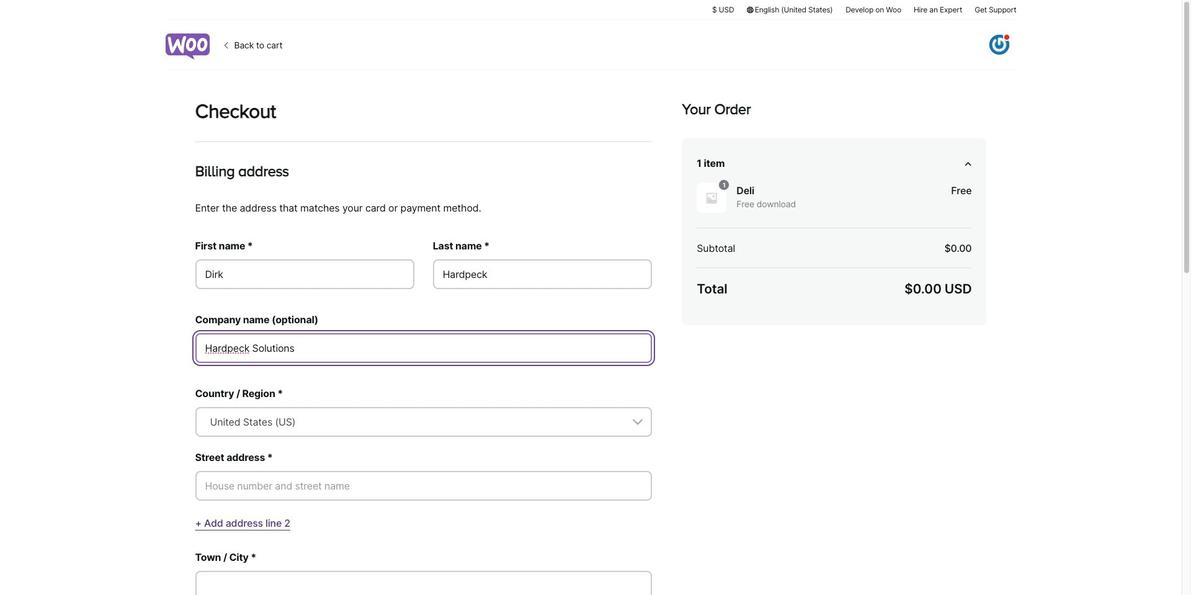 Task type: vqa. For each thing, say whether or not it's contained in the screenshot.
regular image
yes



Task type: locate. For each thing, give the bounding box(es) containing it.
Country / Region field
[[195, 407, 653, 437]]

None text field
[[205, 415, 643, 430]]

regular image
[[224, 42, 229, 50]]

product icon image
[[697, 183, 727, 213]]

None text field
[[195, 260, 415, 289], [433, 260, 653, 289], [195, 333, 653, 363], [195, 571, 653, 595], [195, 260, 415, 289], [433, 260, 653, 289], [195, 333, 653, 363], [195, 571, 653, 595]]



Task type: describe. For each thing, give the bounding box(es) containing it.
none text field inside country / region field
[[205, 415, 643, 430]]

House number and street name text field
[[195, 471, 653, 501]]

open account menu image
[[990, 35, 1010, 55]]

angle down image
[[966, 159, 972, 169]]



